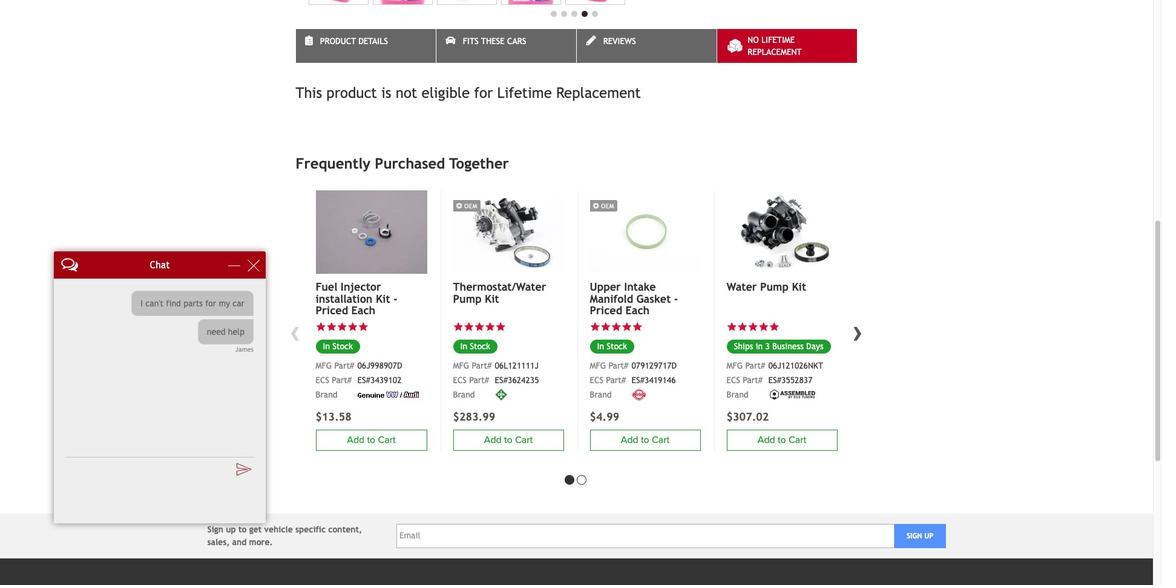 Task type: locate. For each thing, give the bounding box(es) containing it.
1 star image from the left
[[464, 322, 474, 333]]

fuel injector installation kit - priced each
[[316, 281, 397, 317]]

2 ecs from the left
[[727, 376, 740, 385]]

2 each from the left
[[626, 305, 650, 317]]

ecs inside mfg part# 079129717d ecs part# es#3419146 brand
[[590, 376, 604, 385]]

1 priced from the left
[[316, 305, 348, 317]]

0 horizontal spatial each
[[351, 305, 375, 317]]

3 brand from the left
[[316, 390, 338, 400]]

to down elring image
[[641, 435, 649, 447]]

3 stock from the left
[[607, 342, 627, 352]]

mfg inside mfg part# 079129717d ecs part# es#3419146 brand
[[590, 361, 606, 371]]

9 star image from the left
[[590, 322, 600, 333]]

6 star image from the left
[[326, 322, 337, 333]]

replacement down reviews
[[556, 84, 641, 101]]

thermostat/water pump kit image
[[453, 191, 564, 274]]

cars
[[507, 36, 526, 46]]

1 stock from the left
[[470, 342, 490, 352]]

add to cart down elring image
[[621, 435, 670, 447]]

to down 'ina' image
[[504, 435, 513, 447]]

to down genuine volkswagen audi image
[[367, 435, 375, 447]]

manifold
[[590, 293, 633, 305]]

0 horizontal spatial in stock
[[323, 342, 353, 352]]

specific
[[295, 525, 326, 535]]

4 add to cart button from the left
[[590, 430, 701, 451]]

0 vertical spatial lifetime
[[761, 35, 795, 45]]

2 - from the left
[[674, 293, 678, 305]]

1 add from the left
[[484, 435, 502, 447]]

1 horizontal spatial each
[[626, 305, 650, 317]]

brand inside mfg part# 079129717d ecs part# es#3419146 brand
[[590, 390, 612, 400]]

is
[[381, 84, 391, 101]]

1 cart from the left
[[515, 435, 533, 447]]

0 horizontal spatial replacement
[[556, 84, 641, 101]]

sign for sign up to get vehicle specific content, sales, and more.
[[207, 525, 223, 535]]

brand inside mfg part# 06l121111j ecs part# es#3624235 brand
[[453, 390, 475, 400]]

lifetime
[[761, 35, 795, 45], [497, 84, 552, 101]]

priced inside upper intake manifold gasket - priced each
[[590, 305, 622, 317]]

add down elring image
[[621, 435, 638, 447]]

1 horizontal spatial in stock
[[460, 342, 490, 352]]

06l121111j
[[495, 361, 539, 371]]

in up mfg part# 06l121111j ecs part# es#3624235 brand
[[460, 342, 467, 352]]

sign
[[207, 525, 223, 535], [907, 532, 922, 541]]

0 horizontal spatial kit
[[376, 293, 390, 305]]

3 mfg from the left
[[316, 361, 332, 371]]

4 add to cart from the left
[[621, 435, 670, 447]]

ecs up $4.99
[[590, 376, 604, 385]]

brand
[[453, 390, 475, 400], [727, 390, 749, 400], [316, 390, 338, 400], [590, 390, 612, 400]]

3 in stock from the left
[[597, 342, 627, 352]]

06j121026nkt
[[768, 361, 823, 371]]

cart for $283.99
[[515, 435, 533, 447]]

2 horizontal spatial in
[[597, 342, 604, 352]]

this product is not eligible for lifetime replacement
[[296, 84, 641, 101]]

priced
[[316, 305, 348, 317], [590, 305, 622, 317]]

upper
[[590, 281, 621, 293]]

add to cart button down elring image
[[590, 430, 701, 451]]

and
[[232, 538, 247, 548]]

add to cart for $307.02
[[758, 435, 806, 447]]

add for $13.58
[[347, 435, 365, 447]]

injector
[[341, 281, 381, 293]]

in stock
[[460, 342, 490, 352], [323, 342, 353, 352], [597, 342, 627, 352]]

4 ecs from the left
[[590, 376, 604, 385]]

to left get
[[238, 525, 247, 535]]

3 in from the left
[[597, 342, 604, 352]]

in stock up mfg part# 06l121111j ecs part# es#3624235 brand
[[460, 342, 490, 352]]

1 - from the left
[[393, 293, 397, 305]]

installation
[[316, 293, 373, 305]]

intake
[[624, 281, 656, 293]]

1 horizontal spatial up
[[924, 532, 933, 541]]

1 horizontal spatial -
[[674, 293, 678, 305]]

up inside sign up to get vehicle specific content, sales, and more.
[[226, 525, 236, 535]]

part#
[[472, 361, 492, 371], [745, 361, 765, 371], [334, 361, 354, 371], [609, 361, 628, 371], [469, 376, 489, 385], [743, 376, 763, 385], [332, 376, 352, 385], [606, 376, 626, 385]]

in stock for fuel injector installation kit - priced each
[[323, 342, 353, 352]]

replacement down no
[[748, 47, 802, 57]]

kit
[[792, 281, 806, 293], [376, 293, 390, 305], [485, 293, 499, 305]]

brand up $13.58
[[316, 390, 338, 400]]

3 ecs from the left
[[316, 376, 329, 385]]

add down the $283.99
[[484, 435, 502, 447]]

ecs inside mfg part# 06l121111j ecs part# es#3624235 brand
[[453, 376, 467, 385]]

gasket
[[636, 293, 671, 305]]

2 add to cart button from the left
[[727, 430, 837, 451]]

mfg up $13.58
[[316, 361, 332, 371]]

2 horizontal spatial in stock
[[597, 342, 627, 352]]

genuine volkswagen audi image
[[357, 392, 419, 398]]

add to cart down $307.02 at the bottom of the page
[[758, 435, 806, 447]]

0 horizontal spatial -
[[393, 293, 397, 305]]

3 add to cart from the left
[[347, 435, 396, 447]]

2 horizontal spatial stock
[[607, 342, 627, 352]]

›
[[853, 316, 863, 348]]

2 mfg from the left
[[727, 361, 743, 371]]

7 star image from the left
[[337, 322, 347, 333]]

product details link
[[296, 29, 435, 63]]

pump inside thermostat/water pump kit
[[453, 293, 482, 305]]

1 horizontal spatial in
[[460, 342, 467, 352]]

1 horizontal spatial sign
[[907, 532, 922, 541]]

kit inside fuel injector installation kit - priced each
[[376, 293, 390, 305]]

stock for thermostat/water pump kit
[[470, 342, 490, 352]]

add to cart down $13.58
[[347, 435, 396, 447]]

ecs inside mfg part# 06j998907d ecs part# es#3439102 brand
[[316, 376, 329, 385]]

not
[[396, 84, 417, 101]]

add down $13.58
[[347, 435, 365, 447]]

6 star image from the left
[[316, 322, 326, 333]]

up inside button
[[924, 532, 933, 541]]

mfg for $307.02
[[727, 361, 743, 371]]

1 each from the left
[[351, 305, 375, 317]]

$4.99
[[590, 411, 619, 424]]

4 mfg from the left
[[590, 361, 606, 371]]

es#3141421 - g013a8j1g - g13 coolant - 1 gallon (3.78 liters) - lilac oe specification lifetime coolant - hella - audi volkswagen image up fits
[[437, 0, 497, 5]]

stock
[[470, 342, 490, 352], [332, 342, 353, 352], [607, 342, 627, 352]]

0 horizontal spatial in
[[323, 342, 330, 352]]

3 star image from the left
[[727, 322, 737, 333]]

priced down fuel
[[316, 305, 348, 317]]

pump for thermostat/water
[[453, 293, 482, 305]]

ina image
[[495, 389, 507, 401]]

ecs down ships
[[727, 376, 740, 385]]

- inside fuel injector installation kit - priced each
[[393, 293, 397, 305]]

star image
[[464, 322, 474, 333], [474, 322, 485, 333], [727, 322, 737, 333], [737, 322, 748, 333], [769, 322, 780, 333], [316, 322, 326, 333], [347, 322, 358, 333]]

0 horizontal spatial stock
[[332, 342, 353, 352]]

1 horizontal spatial pump
[[760, 281, 789, 293]]

in stock up mfg part# 06j998907d ecs part# es#3439102 brand
[[323, 342, 353, 352]]

1 horizontal spatial kit
[[485, 293, 499, 305]]

es#3141421 - g013a8j1g - g13 coolant - 1 gallon (3.78 liters) - lilac oe specification lifetime coolant - hella - audi volkswagen image up details
[[373, 0, 433, 5]]

- for gasket
[[674, 293, 678, 305]]

fits these cars
[[463, 36, 526, 46]]

get
[[249, 525, 262, 535]]

ecs for $13.58
[[316, 376, 329, 385]]

water pump kit image
[[727, 191, 837, 274]]

es#3141421 - g013a8j1g - g13 coolant - 1 gallon (3.78 liters) - lilac oe specification lifetime coolant - hella - audi volkswagen image up product
[[308, 0, 368, 5]]

stock for fuel injector installation kit - priced each
[[332, 342, 353, 352]]

mfg part# 06l121111j ecs part# es#3624235 brand
[[453, 361, 539, 400]]

stock up mfg part# 079129717d ecs part# es#3419146 brand at the bottom of page
[[607, 342, 627, 352]]

2 es#3141421 - g013a8j1g - g13 coolant - 1 gallon (3.78 liters) - lilac oe specification lifetime coolant - hella - audi volkswagen image from the left
[[373, 0, 433, 5]]

ecs for $283.99
[[453, 376, 467, 385]]

no lifetime replacement link
[[717, 29, 857, 63]]

- right injector
[[393, 293, 397, 305]]

2 horizontal spatial kit
[[792, 281, 806, 293]]

priced for manifold
[[590, 305, 622, 317]]

10 star image from the left
[[600, 322, 611, 333]]

stock up mfg part# 06j998907d ecs part# es#3439102 brand
[[332, 342, 353, 352]]

content,
[[328, 525, 362, 535]]

lifetime right no
[[761, 35, 795, 45]]

mfg up $4.99
[[590, 361, 606, 371]]

sign up to get vehicle specific content, sales, and more.
[[207, 525, 362, 548]]

mfg for $13.58
[[316, 361, 332, 371]]

add to cart down the $283.99
[[484, 435, 533, 447]]

mfg down ships
[[727, 361, 743, 371]]

2 in stock from the left
[[323, 342, 353, 352]]

to inside sign up to get vehicle specific content, sales, and more.
[[238, 525, 247, 535]]

brand up $307.02 at the bottom of the page
[[727, 390, 749, 400]]

1 brand from the left
[[453, 390, 475, 400]]

in stock for thermostat/water pump kit
[[460, 342, 490, 352]]

06j998907d
[[357, 361, 402, 371]]

mfg up the $283.99
[[453, 361, 469, 371]]

- inside upper intake manifold gasket - priced each
[[674, 293, 678, 305]]

13 star image from the left
[[632, 322, 643, 333]]

mfg for $283.99
[[453, 361, 469, 371]]

mfg inside mfg part# 06l121111j ecs part# es#3624235 brand
[[453, 361, 469, 371]]

add down $307.02 at the bottom of the page
[[758, 435, 775, 447]]

1 add to cart from the left
[[484, 435, 533, 447]]

brand up $4.99
[[590, 390, 612, 400]]

brand inside mfg part# 06j121026nkt ecs part# es#3552837 brand
[[727, 390, 749, 400]]

add to cart button down $307.02 at the bottom of the page
[[727, 430, 837, 451]]

reviews
[[603, 36, 636, 46]]

add to cart button down $13.58
[[316, 430, 427, 451]]

1 mfg from the left
[[453, 361, 469, 371]]

1 add to cart button from the left
[[453, 430, 564, 451]]

in up mfg part# 06j998907d ecs part# es#3439102 brand
[[323, 342, 330, 352]]

$283.99
[[453, 411, 495, 424]]

es#3141421 - g013a8j1g - g13 coolant - 1 gallon (3.78 liters) - lilac oe specification lifetime coolant - hella - audi volkswagen image up reviews
[[565, 0, 625, 5]]

2 in from the left
[[323, 342, 330, 352]]

brand inside mfg part# 06j998907d ecs part# es#3439102 brand
[[316, 390, 338, 400]]

sign inside button
[[907, 532, 922, 541]]

1 horizontal spatial lifetime
[[761, 35, 795, 45]]

add for $283.99
[[484, 435, 502, 447]]

each inside upper intake manifold gasket - priced each
[[626, 305, 650, 317]]

add to cart button for $283.99
[[453, 430, 564, 451]]

product details
[[320, 36, 388, 46]]

this
[[296, 84, 322, 101]]

2 priced from the left
[[590, 305, 622, 317]]

to
[[504, 435, 513, 447], [778, 435, 786, 447], [367, 435, 375, 447], [641, 435, 649, 447], [238, 525, 247, 535]]

0 horizontal spatial priced
[[316, 305, 348, 317]]

mfg inside mfg part# 06j121026nkt ecs part# es#3552837 brand
[[727, 361, 743, 371]]

add to cart
[[484, 435, 533, 447], [758, 435, 806, 447], [347, 435, 396, 447], [621, 435, 670, 447]]

0 horizontal spatial pump
[[453, 293, 482, 305]]

ecs up $13.58
[[316, 376, 329, 385]]

4 brand from the left
[[590, 390, 612, 400]]

1 ecs from the left
[[453, 376, 467, 385]]

each
[[351, 305, 375, 317], [626, 305, 650, 317]]

brand up the $283.99
[[453, 390, 475, 400]]

in
[[756, 342, 763, 352]]

cart for $307.02
[[789, 435, 806, 447]]

- right gasket
[[674, 293, 678, 305]]

each inside fuel injector installation kit - priced each
[[351, 305, 375, 317]]

es#3141421 - g013a8j1g - g13 coolant - 1 gallon (3.78 liters) - lilac oe specification lifetime coolant - hella - audi volkswagen image up cars
[[501, 0, 561, 5]]

up
[[226, 525, 236, 535], [924, 532, 933, 541]]

up for sign up
[[924, 532, 933, 541]]

2 stock from the left
[[332, 342, 353, 352]]

2 add from the left
[[758, 435, 775, 447]]

replacement
[[748, 47, 802, 57], [556, 84, 641, 101]]

star image
[[453, 322, 464, 333], [485, 322, 495, 333], [495, 322, 506, 333], [748, 322, 758, 333], [758, 322, 769, 333], [326, 322, 337, 333], [337, 322, 347, 333], [358, 322, 369, 333], [590, 322, 600, 333], [600, 322, 611, 333], [611, 322, 622, 333], [622, 322, 632, 333], [632, 322, 643, 333]]

0 horizontal spatial up
[[226, 525, 236, 535]]

add to cart button
[[453, 430, 564, 451], [727, 430, 837, 451], [316, 430, 427, 451], [590, 430, 701, 451]]

3 star image from the left
[[495, 322, 506, 333]]

in
[[460, 342, 467, 352], [323, 342, 330, 352], [597, 342, 604, 352]]

1 vertical spatial lifetime
[[497, 84, 552, 101]]

1 horizontal spatial priced
[[590, 305, 622, 317]]

each down 'intake'
[[626, 305, 650, 317]]

3 add from the left
[[347, 435, 365, 447]]

4 add from the left
[[621, 435, 638, 447]]

to for $13.58
[[367, 435, 375, 447]]

1 horizontal spatial stock
[[470, 342, 490, 352]]

11 star image from the left
[[611, 322, 622, 333]]

in up mfg part# 079129717d ecs part# es#3419146 brand at the bottom of page
[[597, 342, 604, 352]]

1 in stock from the left
[[460, 342, 490, 352]]

add for $307.02
[[758, 435, 775, 447]]

to for $4.99
[[641, 435, 649, 447]]

add to cart button down the $283.99
[[453, 430, 564, 451]]

2 brand from the left
[[727, 390, 749, 400]]

4 cart from the left
[[652, 435, 670, 447]]

each for manifold
[[626, 305, 650, 317]]

3 cart from the left
[[378, 435, 396, 447]]

1 in from the left
[[460, 342, 467, 352]]

each down injector
[[351, 305, 375, 317]]

lifetime right for
[[497, 84, 552, 101]]

brand for $307.02
[[727, 390, 749, 400]]

ecs up the $283.99
[[453, 376, 467, 385]]

12 star image from the left
[[622, 322, 632, 333]]

pump for water
[[760, 281, 789, 293]]

stock up mfg part# 06l121111j ecs part# es#3624235 brand
[[470, 342, 490, 352]]

2 add to cart from the left
[[758, 435, 806, 447]]

3 es#3141421 - g013a8j1g - g13 coolant - 1 gallon (3.78 liters) - lilac oe specification lifetime coolant - hella - audi volkswagen image from the left
[[437, 0, 497, 5]]

priced inside fuel injector installation kit - priced each
[[316, 305, 348, 317]]

sign inside sign up to get vehicle specific content, sales, and more.
[[207, 525, 223, 535]]

es#3552837
[[768, 376, 813, 385]]

ecs
[[453, 376, 467, 385], [727, 376, 740, 385], [316, 376, 329, 385], [590, 376, 604, 385]]

in stock up mfg part# 079129717d ecs part# es#3419146 brand at the bottom of page
[[597, 342, 627, 352]]

to down assembled by ecs image
[[778, 435, 786, 447]]

2 cart from the left
[[789, 435, 806, 447]]

add
[[484, 435, 502, 447], [758, 435, 775, 447], [347, 435, 365, 447], [621, 435, 638, 447]]

more.
[[249, 538, 273, 548]]

3 add to cart button from the left
[[316, 430, 427, 451]]

priced down upper
[[590, 305, 622, 317]]

cart for $13.58
[[378, 435, 396, 447]]

kit inside thermostat/water pump kit
[[485, 293, 499, 305]]

› link
[[849, 316, 867, 348]]

5 star image from the left
[[758, 322, 769, 333]]

thermostat/water pump kit link
[[453, 281, 564, 305]]

-
[[393, 293, 397, 305], [674, 293, 678, 305]]

es#3141421 - g013a8j1g - g13 coolant - 1 gallon (3.78 liters) - lilac oe specification lifetime coolant - hella - audi volkswagen image
[[308, 0, 368, 5], [373, 0, 433, 5], [437, 0, 497, 5], [501, 0, 561, 5], [565, 0, 625, 5]]

0 vertical spatial replacement
[[748, 47, 802, 57]]

pump
[[760, 281, 789, 293], [453, 293, 482, 305]]

5 es#3141421 - g013a8j1g - g13 coolant - 1 gallon (3.78 liters) - lilac oe specification lifetime coolant - hella - audi volkswagen image from the left
[[565, 0, 625, 5]]

ecs inside mfg part# 06j121026nkt ecs part# es#3552837 brand
[[727, 376, 740, 385]]

add to cart button for $4.99
[[590, 430, 701, 451]]

mfg inside mfg part# 06j998907d ecs part# es#3439102 brand
[[316, 361, 332, 371]]

8 star image from the left
[[358, 322, 369, 333]]

elring image
[[632, 389, 646, 401]]

cart
[[515, 435, 533, 447], [789, 435, 806, 447], [378, 435, 396, 447], [652, 435, 670, 447]]

1 horizontal spatial replacement
[[748, 47, 802, 57]]

mfg
[[453, 361, 469, 371], [727, 361, 743, 371], [316, 361, 332, 371], [590, 361, 606, 371]]

purchased
[[375, 155, 445, 172]]

0 horizontal spatial sign
[[207, 525, 223, 535]]



Task type: describe. For each thing, give the bounding box(es) containing it.
add for $4.99
[[621, 435, 638, 447]]

3
[[765, 342, 770, 352]]

fuel
[[316, 281, 337, 293]]

add to cart for $4.99
[[621, 435, 670, 447]]

business
[[772, 342, 804, 352]]

in for thermostat/water pump kit
[[460, 342, 467, 352]]

water pump kit link
[[727, 281, 837, 293]]

up for sign up to get vehicle specific content, sales, and more.
[[226, 525, 236, 535]]

for
[[474, 84, 493, 101]]

details
[[358, 36, 388, 46]]

kit for thermostat/water pump kit
[[485, 293, 499, 305]]

ships
[[734, 342, 753, 352]]

stock for upper intake manifold gasket - priced each
[[607, 342, 627, 352]]

assembled by ecs image
[[768, 389, 817, 401]]

brand for $13.58
[[316, 390, 338, 400]]

fuel injector installation kit - priced each link
[[316, 281, 427, 317]]

thermostat/water pump kit
[[453, 281, 546, 305]]

add to cart for $283.99
[[484, 435, 533, 447]]

no lifetime replacement
[[748, 35, 802, 57]]

in stock for upper intake manifold gasket - priced each
[[597, 342, 627, 352]]

upper intake manifold gasket - priced each
[[590, 281, 678, 317]]

ecs for $4.99
[[590, 376, 604, 385]]

0 horizontal spatial lifetime
[[497, 84, 552, 101]]

days
[[806, 342, 823, 352]]

sales,
[[207, 538, 230, 548]]

add to cart button for $307.02
[[727, 430, 837, 451]]

kit for water pump kit
[[792, 281, 806, 293]]

add to cart for $13.58
[[347, 435, 396, 447]]

1 star image from the left
[[453, 322, 464, 333]]

mfg part# 079129717d ecs part# es#3419146 brand
[[590, 361, 677, 400]]

079129717d
[[632, 361, 677, 371]]

in for fuel injector installation kit - priced each
[[323, 342, 330, 352]]

ecs for $307.02
[[727, 376, 740, 385]]

cart for $4.99
[[652, 435, 670, 447]]

2 star image from the left
[[485, 322, 495, 333]]

fuel injector installation kit - priced each image
[[316, 191, 427, 274]]

eligible
[[422, 84, 470, 101]]

together
[[449, 155, 509, 172]]

product
[[326, 84, 377, 101]]

- for kit
[[393, 293, 397, 305]]

priced for installation
[[316, 305, 348, 317]]

these
[[481, 36, 505, 46]]

brand for $283.99
[[453, 390, 475, 400]]

4 es#3141421 - g013a8j1g - g13 coolant - 1 gallon (3.78 liters) - lilac oe specification lifetime coolant - hella - audi volkswagen image from the left
[[501, 0, 561, 5]]

thermostat/water
[[453, 281, 546, 293]]

to for $307.02
[[778, 435, 786, 447]]

water pump kit
[[727, 281, 806, 293]]

vehicle
[[264, 525, 293, 535]]

product
[[320, 36, 356, 46]]

2 star image from the left
[[474, 322, 485, 333]]

fits these cars link
[[436, 29, 576, 63]]

fits
[[463, 36, 479, 46]]

brand for $4.99
[[590, 390, 612, 400]]

frequently purchased together
[[296, 155, 509, 172]]

sign up
[[907, 532, 933, 541]]

water
[[727, 281, 757, 293]]

mfg part# 06j121026nkt ecs part# es#3552837 brand
[[727, 361, 823, 400]]

7 star image from the left
[[347, 322, 358, 333]]

sign for sign up
[[907, 532, 922, 541]]

$307.02
[[727, 411, 769, 424]]

1 vertical spatial replacement
[[556, 84, 641, 101]]

each for installation
[[351, 305, 375, 317]]

upper intake manifold gasket - priced each link
[[590, 281, 701, 317]]

4 star image from the left
[[737, 322, 748, 333]]

5 star image from the left
[[769, 322, 780, 333]]

lifetime inside 'no lifetime replacement'
[[761, 35, 795, 45]]

4 star image from the left
[[748, 322, 758, 333]]

$13.58
[[316, 411, 352, 424]]

sign up button
[[894, 525, 946, 549]]

Email email field
[[396, 525, 894, 549]]

es#3419146
[[632, 376, 676, 385]]

es#3439102
[[357, 376, 402, 385]]

es#3624235
[[495, 376, 539, 385]]

reviews link
[[577, 29, 716, 63]]

mfg part# 06j998907d ecs part# es#3439102 brand
[[316, 361, 402, 400]]

frequently
[[296, 155, 370, 172]]

1 es#3141421 - g013a8j1g - g13 coolant - 1 gallon (3.78 liters) - lilac oe specification lifetime coolant - hella - audi volkswagen image from the left
[[308, 0, 368, 5]]

add to cart button for $13.58
[[316, 430, 427, 451]]

to for $283.99
[[504, 435, 513, 447]]

ships in 3 business days
[[734, 342, 823, 352]]

no
[[748, 35, 759, 45]]

mfg for $4.99
[[590, 361, 606, 371]]

upper intake manifold gasket - priced each image
[[590, 191, 701, 274]]

in for upper intake manifold gasket - priced each
[[597, 342, 604, 352]]



Task type: vqa. For each thing, say whether or not it's contained in the screenshot.
second - from the left
yes



